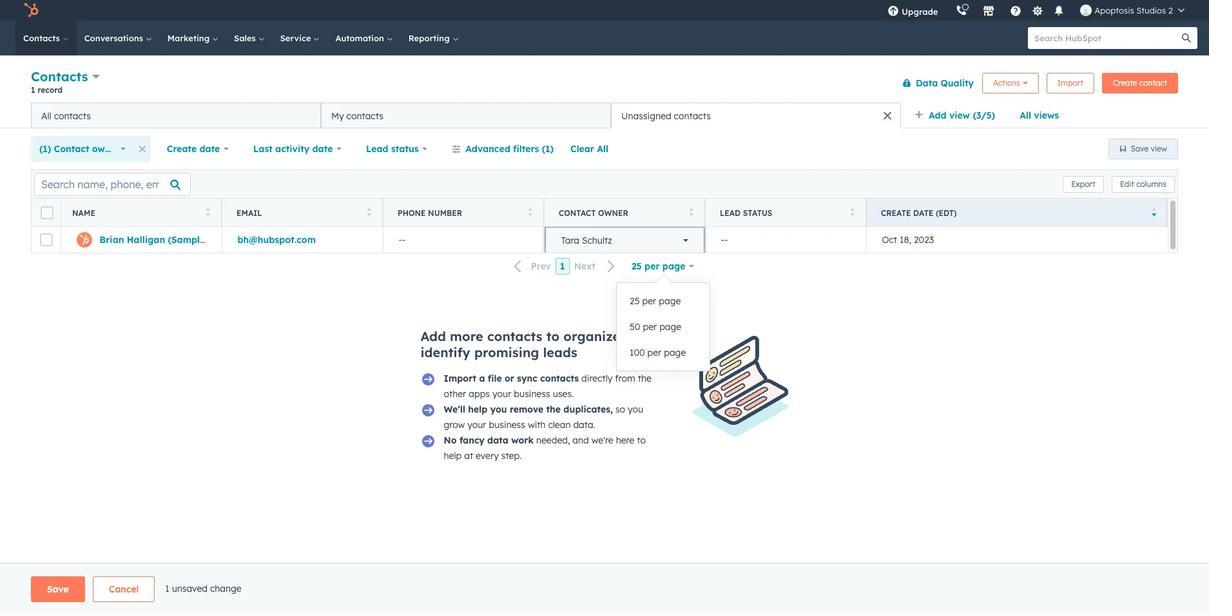 Task type: vqa. For each thing, say whether or not it's contained in the screenshot.
Uses.
yes



Task type: locate. For each thing, give the bounding box(es) containing it.
add
[[929, 110, 947, 121], [421, 328, 446, 344]]

25 up 50
[[630, 295, 640, 307]]

we'll help you remove the duplicates,
[[444, 404, 613, 415]]

(1) contact owner button
[[31, 136, 134, 162]]

3 press to sort. image from the left
[[689, 207, 694, 216]]

0 horizontal spatial --
[[399, 234, 406, 246]]

last activity date button
[[245, 136, 350, 162]]

1 horizontal spatial add
[[929, 110, 947, 121]]

to right here
[[637, 435, 646, 446]]

contact
[[1140, 78, 1168, 87]]

contact down all contacts
[[54, 143, 89, 155]]

brian
[[100, 234, 124, 246]]

2 - from the left
[[402, 234, 406, 246]]

sales link
[[226, 21, 273, 55]]

press to sort. element for phone number
[[528, 207, 533, 218]]

upgrade image
[[888, 6, 900, 17]]

import
[[1058, 78, 1084, 87], [444, 373, 477, 384]]

1 vertical spatial save
[[47, 584, 69, 595]]

contact up tara
[[559, 208, 596, 218]]

apoptosis
[[1095, 5, 1135, 15]]

3 press to sort. element from the left
[[528, 207, 533, 218]]

search button
[[1176, 27, 1198, 49]]

1 vertical spatial lead
[[720, 208, 741, 218]]

per up 50 per page
[[643, 295, 657, 307]]

contact)
[[208, 234, 247, 246]]

business inside so you grow your business with clean data.
[[489, 419, 526, 431]]

1 left record
[[31, 85, 35, 95]]

(1) right filters
[[542, 143, 554, 155]]

create date
[[167, 143, 220, 155]]

contacts inside the add more contacts to organize and identify promising leads
[[487, 328, 543, 344]]

per
[[645, 261, 660, 272], [643, 295, 657, 307], [643, 321, 657, 333], [648, 347, 662, 359]]

1 horizontal spatial and
[[625, 328, 649, 344]]

2 vertical spatial create
[[882, 208, 912, 218]]

0 vertical spatial help
[[468, 404, 488, 415]]

conversations
[[84, 33, 146, 43]]

0 horizontal spatial contact
[[54, 143, 89, 155]]

1 vertical spatial business
[[489, 419, 526, 431]]

page down 50 per page button
[[664, 347, 686, 359]]

1 horizontal spatial save
[[1132, 144, 1149, 153]]

add inside the add more contacts to organize and identify promising leads
[[421, 328, 446, 344]]

save button
[[31, 577, 85, 602]]

(1) inside button
[[542, 143, 554, 155]]

1 horizontal spatial your
[[493, 388, 512, 400]]

press to sort. element
[[205, 207, 210, 218], [367, 207, 371, 218], [528, 207, 533, 218], [689, 207, 694, 218], [850, 207, 855, 218]]

2 horizontal spatial 1
[[560, 261, 565, 272]]

0 vertical spatial contact
[[54, 143, 89, 155]]

view up columns
[[1152, 144, 1168, 153]]

create down all contacts button
[[167, 143, 197, 155]]

sync
[[517, 373, 538, 384]]

contacts
[[54, 110, 91, 122], [347, 110, 384, 122], [674, 110, 711, 122], [487, 328, 543, 344], [541, 373, 579, 384]]

grow
[[444, 419, 465, 431]]

1 horizontal spatial -- button
[[706, 227, 867, 253]]

add down data quality button
[[929, 110, 947, 121]]

and
[[625, 328, 649, 344], [573, 435, 589, 446]]

25 inside popup button
[[632, 261, 642, 272]]

page up 25 per page button on the right of the page
[[663, 261, 686, 272]]

1 inside button
[[560, 261, 565, 272]]

1 horizontal spatial you
[[628, 404, 644, 415]]

0 vertical spatial business
[[514, 388, 551, 400]]

0 horizontal spatial help
[[444, 450, 462, 462]]

2 press to sort. image from the left
[[528, 207, 533, 216]]

1 inside contacts banner
[[31, 85, 35, 95]]

here
[[616, 435, 635, 446]]

1 vertical spatial import
[[444, 373, 477, 384]]

0 horizontal spatial owner
[[92, 143, 120, 155]]

all right clear
[[597, 143, 609, 155]]

next button
[[570, 258, 624, 275]]

1 horizontal spatial (1)
[[542, 143, 554, 155]]

2 (1) from the left
[[542, 143, 554, 155]]

clear all
[[571, 143, 609, 155]]

0 vertical spatial lead
[[366, 143, 389, 155]]

1 left unsaved
[[165, 583, 169, 594]]

all for all views
[[1020, 110, 1032, 121]]

per right 100
[[648, 347, 662, 359]]

contacts right my
[[347, 110, 384, 122]]

help button
[[1006, 0, 1028, 21]]

25
[[632, 261, 642, 272], [630, 295, 640, 307]]

reporting link
[[401, 21, 467, 55]]

your up the fancy at left bottom
[[468, 419, 487, 431]]

phone number
[[398, 208, 463, 218]]

change
[[210, 583, 242, 594]]

0 horizontal spatial add
[[421, 328, 446, 344]]

add more contacts to organize and identify promising leads
[[421, 328, 649, 361]]

0 horizontal spatial 1
[[31, 85, 35, 95]]

2 vertical spatial 1
[[165, 583, 169, 594]]

(1) inside 'popup button'
[[39, 143, 51, 155]]

create inside button
[[1114, 78, 1138, 87]]

per right 50
[[643, 321, 657, 333]]

1 record
[[31, 85, 63, 95]]

descending sort. press to sort ascending. element
[[1152, 207, 1157, 218]]

per inside 50 per page button
[[643, 321, 657, 333]]

your inside directly from the other apps your business uses.
[[493, 388, 512, 400]]

all views link
[[1012, 103, 1068, 128]]

email
[[237, 208, 262, 218]]

1 horizontal spatial owner
[[599, 208, 629, 218]]

and up 100
[[625, 328, 649, 344]]

2 press to sort. element from the left
[[367, 207, 371, 218]]

press to sort. image for contact owner
[[689, 207, 694, 216]]

1 vertical spatial 1
[[560, 261, 565, 272]]

help inside needed, and we're here to help at every step.
[[444, 450, 462, 462]]

per up 25 per page button on the right of the page
[[645, 261, 660, 272]]

duplicates,
[[564, 404, 613, 415]]

you inside so you grow your business with clean data.
[[628, 404, 644, 415]]

25 per page up 50 per page
[[630, 295, 681, 307]]

all for all contacts
[[41, 110, 51, 122]]

my
[[331, 110, 344, 122]]

create left the contact
[[1114, 78, 1138, 87]]

1 button
[[556, 258, 570, 275]]

or
[[505, 373, 515, 384]]

and inside needed, and we're here to help at every step.
[[573, 435, 589, 446]]

create for create date
[[167, 143, 197, 155]]

the right 'from'
[[638, 373, 652, 384]]

0 vertical spatial 25
[[632, 261, 642, 272]]

no
[[444, 435, 457, 446]]

press to sort. image
[[367, 207, 371, 216]]

search image
[[1183, 34, 1192, 43]]

date right the activity
[[312, 143, 333, 155]]

page section element
[[0, 577, 1210, 602]]

cancel
[[109, 584, 139, 595]]

press to sort. image
[[205, 207, 210, 216], [528, 207, 533, 216], [689, 207, 694, 216], [850, 207, 855, 216]]

1 horizontal spatial view
[[1152, 144, 1168, 153]]

0 horizontal spatial create
[[167, 143, 197, 155]]

0 vertical spatial add
[[929, 110, 947, 121]]

import up views
[[1058, 78, 1084, 87]]

create for create contact
[[1114, 78, 1138, 87]]

data quality
[[916, 77, 975, 89]]

0 vertical spatial 25 per page
[[632, 261, 686, 272]]

1 vertical spatial contacts
[[31, 68, 88, 84]]

phone
[[398, 208, 426, 218]]

all left views
[[1020, 110, 1032, 121]]

press to sort. image for lead status
[[850, 207, 855, 216]]

1 vertical spatial add
[[421, 328, 446, 344]]

1 horizontal spatial import
[[1058, 78, 1084, 87]]

1 horizontal spatial create
[[882, 208, 912, 218]]

-- down lead status
[[721, 234, 728, 246]]

page inside popup button
[[663, 261, 686, 272]]

to left organize
[[547, 328, 560, 344]]

data.
[[574, 419, 596, 431]]

0 horizontal spatial all
[[41, 110, 51, 122]]

business up "data" on the left bottom
[[489, 419, 526, 431]]

1 horizontal spatial to
[[637, 435, 646, 446]]

marketing
[[168, 33, 212, 43]]

0 horizontal spatial and
[[573, 435, 589, 446]]

edit
[[1121, 179, 1135, 189]]

0 horizontal spatial the
[[547, 404, 561, 415]]

1 vertical spatial 25
[[630, 295, 640, 307]]

view inside popup button
[[950, 110, 971, 121]]

bh@hubspot.com
[[238, 234, 316, 246]]

owner up tara schultz popup button
[[599, 208, 629, 218]]

-- button down number
[[383, 227, 544, 253]]

we're
[[592, 435, 614, 446]]

contacts up import a file or sync contacts
[[487, 328, 543, 344]]

1 horizontal spatial date
[[312, 143, 333, 155]]

25 down tara schultz popup button
[[632, 261, 642, 272]]

1 you from the left
[[491, 404, 507, 415]]

1 vertical spatial help
[[444, 450, 462, 462]]

page inside button
[[660, 321, 682, 333]]

you right so in the right bottom of the page
[[628, 404, 644, 415]]

1 vertical spatial contact
[[559, 208, 596, 218]]

all down 1 record
[[41, 110, 51, 122]]

edit columns button
[[1112, 176, 1176, 193]]

date down all contacts button
[[200, 143, 220, 155]]

-- down phone
[[399, 234, 406, 246]]

25 inside button
[[630, 295, 640, 307]]

5 press to sort. element from the left
[[850, 207, 855, 218]]

3 - from the left
[[721, 234, 725, 246]]

add inside popup button
[[929, 110, 947, 121]]

0 horizontal spatial lead
[[366, 143, 389, 155]]

1 horizontal spatial help
[[468, 404, 488, 415]]

view left (3/5) on the right top
[[950, 110, 971, 121]]

owner up search name, phone, email addresses, or company search box on the left
[[92, 143, 120, 155]]

per inside '100 per page' button
[[648, 347, 662, 359]]

contacts banner
[[31, 66, 1179, 103]]

0 horizontal spatial your
[[468, 419, 487, 431]]

help image
[[1011, 6, 1022, 17]]

2 horizontal spatial all
[[1020, 110, 1032, 121]]

1 -- from the left
[[399, 234, 406, 246]]

1 - from the left
[[399, 234, 402, 246]]

you left remove
[[491, 404, 507, 415]]

create for create date (edt)
[[882, 208, 912, 218]]

0 horizontal spatial view
[[950, 110, 971, 121]]

import up other
[[444, 373, 477, 384]]

directly
[[582, 373, 613, 384]]

-- for second -- button
[[721, 234, 728, 246]]

0 vertical spatial to
[[547, 328, 560, 344]]

0 vertical spatial your
[[493, 388, 512, 400]]

1 horizontal spatial contact
[[559, 208, 596, 218]]

1 horizontal spatial --
[[721, 234, 728, 246]]

4 press to sort. image from the left
[[850, 207, 855, 216]]

2 date from the left
[[312, 143, 333, 155]]

page for '100 per page' button
[[664, 347, 686, 359]]

2 you from the left
[[628, 404, 644, 415]]

page down 25 per page button on the right of the page
[[660, 321, 682, 333]]

service
[[280, 33, 314, 43]]

business inside directly from the other apps your business uses.
[[514, 388, 551, 400]]

actions button
[[983, 73, 1039, 93]]

help down no
[[444, 450, 462, 462]]

your down file
[[493, 388, 512, 400]]

1 press to sort. element from the left
[[205, 207, 210, 218]]

1
[[31, 85, 35, 95], [560, 261, 565, 272], [165, 583, 169, 594]]

1 vertical spatial create
[[167, 143, 197, 155]]

0 horizontal spatial (1)
[[39, 143, 51, 155]]

file
[[488, 373, 502, 384]]

page up 50 per page button
[[659, 295, 681, 307]]

per inside 25 per page button
[[643, 295, 657, 307]]

contacts up record
[[31, 68, 88, 84]]

1 (1) from the left
[[39, 143, 51, 155]]

4 press to sort. element from the left
[[689, 207, 694, 218]]

add for add more contacts to organize and identify promising leads
[[421, 328, 446, 344]]

1 vertical spatial view
[[1152, 144, 1168, 153]]

0 horizontal spatial save
[[47, 584, 69, 595]]

and down data.
[[573, 435, 589, 446]]

sales
[[234, 33, 258, 43]]

-- button down status
[[706, 227, 867, 253]]

view for save
[[1152, 144, 1168, 153]]

lead inside lead status popup button
[[366, 143, 389, 155]]

1 vertical spatial owner
[[599, 208, 629, 218]]

2 -- from the left
[[721, 234, 728, 246]]

lead status
[[366, 143, 419, 155]]

0 horizontal spatial import
[[444, 373, 477, 384]]

your inside so you grow your business with clean data.
[[468, 419, 487, 431]]

1 inside page section element
[[165, 583, 169, 594]]

add left more
[[421, 328, 446, 344]]

clean
[[548, 419, 571, 431]]

hubspot image
[[23, 3, 39, 18]]

create left date
[[882, 208, 912, 218]]

25 per page up 25 per page button on the right of the page
[[632, 261, 686, 272]]

apps
[[469, 388, 490, 400]]

business up we'll help you remove the duplicates,
[[514, 388, 551, 400]]

lead status button
[[358, 136, 436, 162]]

status
[[391, 143, 419, 155]]

2 horizontal spatial create
[[1114, 78, 1138, 87]]

0 horizontal spatial date
[[200, 143, 220, 155]]

0 horizontal spatial you
[[491, 404, 507, 415]]

menu item
[[948, 0, 950, 21]]

1 vertical spatial your
[[468, 419, 487, 431]]

columns
[[1137, 179, 1167, 189]]

remove
[[510, 404, 544, 415]]

the up the clean
[[547, 404, 561, 415]]

1 horizontal spatial the
[[638, 373, 652, 384]]

(1)
[[39, 143, 51, 155], [542, 143, 554, 155]]

next
[[574, 261, 596, 272]]

1 right prev
[[560, 261, 565, 272]]

your
[[493, 388, 512, 400], [468, 419, 487, 431]]

leads
[[543, 344, 578, 361]]

tara schultz
[[561, 235, 613, 246]]

0 vertical spatial owner
[[92, 143, 120, 155]]

0 vertical spatial save
[[1132, 144, 1149, 153]]

0 vertical spatial 1
[[31, 85, 35, 95]]

directly from the other apps your business uses.
[[444, 373, 652, 400]]

1 horizontal spatial 1
[[165, 583, 169, 594]]

1 for 1 record
[[31, 85, 35, 95]]

contacts up (1) contact owner at the top of page
[[54, 110, 91, 122]]

create inside popup button
[[167, 143, 197, 155]]

50 per page button
[[617, 314, 710, 340]]

edit columns
[[1121, 179, 1167, 189]]

import inside button
[[1058, 78, 1084, 87]]

0 horizontal spatial to
[[547, 328, 560, 344]]

0 horizontal spatial -- button
[[383, 227, 544, 253]]

25 per page
[[632, 261, 686, 272], [630, 295, 681, 307]]

0 vertical spatial and
[[625, 328, 649, 344]]

to
[[547, 328, 560, 344], [637, 435, 646, 446]]

calling icon image
[[957, 5, 968, 17]]

we'll
[[444, 404, 466, 415]]

needed, and we're here to help at every step.
[[444, 435, 646, 462]]

view inside button
[[1152, 144, 1168, 153]]

contacts for my contacts
[[347, 110, 384, 122]]

0 vertical spatial import
[[1058, 78, 1084, 87]]

clear
[[571, 143, 595, 155]]

2
[[1169, 5, 1174, 15]]

(edt)
[[936, 208, 957, 218]]

contacts right unassigned
[[674, 110, 711, 122]]

1 vertical spatial and
[[573, 435, 589, 446]]

menu
[[879, 0, 1194, 21]]

bh@hubspot.com link
[[238, 234, 316, 246]]

1 vertical spatial to
[[637, 435, 646, 446]]

save inside page section element
[[47, 584, 69, 595]]

contacts down "hubspot" link
[[23, 33, 62, 43]]

all contacts
[[41, 110, 91, 122]]

4 - from the left
[[725, 234, 728, 246]]

0 vertical spatial the
[[638, 373, 652, 384]]

1 vertical spatial 25 per page
[[630, 295, 681, 307]]

help down apps
[[468, 404, 488, 415]]

(1) down all contacts
[[39, 143, 51, 155]]

0 vertical spatial create
[[1114, 78, 1138, 87]]

clear all button
[[562, 136, 617, 162]]

1 horizontal spatial lead
[[720, 208, 741, 218]]

reporting
[[409, 33, 452, 43]]

the inside directly from the other apps your business uses.
[[638, 373, 652, 384]]

0 vertical spatial view
[[950, 110, 971, 121]]

create
[[1114, 78, 1138, 87], [167, 143, 197, 155], [882, 208, 912, 218]]

lead
[[366, 143, 389, 155], [720, 208, 741, 218]]

0 vertical spatial contacts
[[23, 33, 62, 43]]



Task type: describe. For each thing, give the bounding box(es) containing it.
views
[[1035, 110, 1060, 121]]

create date button
[[158, 136, 237, 162]]

page for 50 per page button
[[660, 321, 682, 333]]

import for import a file or sync contacts
[[444, 373, 477, 384]]

per for 25 per page button on the right of the page
[[643, 295, 657, 307]]

all views
[[1020, 110, 1060, 121]]

marketplaces image
[[984, 6, 995, 17]]

50 per page
[[630, 321, 682, 333]]

last
[[254, 143, 273, 155]]

25 per page inside popup button
[[632, 261, 686, 272]]

save view button
[[1109, 139, 1179, 159]]

(sample
[[168, 234, 205, 246]]

contacts up uses.
[[541, 373, 579, 384]]

my contacts
[[331, 110, 384, 122]]

notifications image
[[1054, 6, 1066, 17]]

to inside the add more contacts to organize and identify promising leads
[[547, 328, 560, 344]]

contact inside 'popup button'
[[54, 143, 89, 155]]

hubspot link
[[15, 3, 48, 18]]

add view (3/5) button
[[907, 103, 1012, 128]]

no fancy data work
[[444, 435, 534, 446]]

unassigned contacts
[[622, 110, 711, 122]]

marketing link
[[160, 21, 226, 55]]

1 for 1
[[560, 261, 565, 272]]

tara schultz button
[[561, 233, 688, 248]]

contacts for unassigned contacts
[[674, 110, 711, 122]]

save for save
[[47, 584, 69, 595]]

advanced filters (1) button
[[444, 136, 562, 162]]

data
[[916, 77, 939, 89]]

per for '100 per page' button
[[648, 347, 662, 359]]

upgrade
[[902, 6, 939, 17]]

apoptosis studios 2
[[1095, 5, 1174, 15]]

2 -- button from the left
[[706, 227, 867, 253]]

step.
[[502, 450, 522, 462]]

number
[[428, 208, 463, 218]]

add for add view (3/5)
[[929, 110, 947, 121]]

brian halligan (sample contact) link
[[100, 234, 247, 246]]

brian halligan (sample contact)
[[100, 234, 247, 246]]

halligan
[[127, 234, 165, 246]]

press to sort. element for contact owner
[[689, 207, 694, 218]]

press to sort. element for email
[[367, 207, 371, 218]]

-- for 1st -- button from the left
[[399, 234, 406, 246]]

bh@hubspot.com button
[[222, 227, 383, 253]]

18,
[[900, 234, 912, 246]]

25 per page button
[[624, 253, 703, 279]]

per for 50 per page button
[[643, 321, 657, 333]]

save for save view
[[1132, 144, 1149, 153]]

100
[[630, 347, 645, 359]]

a
[[479, 373, 485, 384]]

press to sort. element for lead status
[[850, 207, 855, 218]]

lead for lead status
[[366, 143, 389, 155]]

lead for lead status
[[720, 208, 741, 218]]

contacts inside popup button
[[31, 68, 88, 84]]

create contact button
[[1103, 73, 1179, 93]]

settings link
[[1030, 4, 1046, 17]]

organize
[[564, 328, 621, 344]]

work
[[512, 435, 534, 446]]

1 -- button from the left
[[383, 227, 544, 253]]

promising
[[475, 344, 540, 361]]

import for import
[[1058, 78, 1084, 87]]

100 per page
[[630, 347, 686, 359]]

pagination navigation
[[507, 258, 624, 275]]

1 date from the left
[[200, 143, 220, 155]]

more
[[450, 328, 484, 344]]

marketplaces button
[[976, 0, 1003, 21]]

data quality button
[[894, 70, 975, 96]]

automation
[[336, 33, 387, 43]]

1 press to sort. image from the left
[[205, 207, 210, 216]]

tara schultz image
[[1081, 5, 1093, 16]]

export
[[1072, 179, 1096, 189]]

my contacts button
[[321, 103, 611, 128]]

prev
[[531, 261, 551, 272]]

per inside 25 per page popup button
[[645, 261, 660, 272]]

menu containing apoptosis studios 2
[[879, 0, 1194, 21]]

fancy
[[460, 435, 485, 446]]

apoptosis studios 2 button
[[1073, 0, 1193, 21]]

settings image
[[1032, 5, 1044, 17]]

25 per page inside button
[[630, 295, 681, 307]]

conversations link
[[77, 21, 160, 55]]

needed,
[[536, 435, 570, 446]]

2023
[[914, 234, 935, 246]]

filters
[[513, 143, 539, 155]]

all contacts button
[[31, 103, 321, 128]]

status
[[743, 208, 773, 218]]

so you grow your business with clean data.
[[444, 404, 644, 431]]

Search name, phone, email addresses, or company search field
[[34, 173, 191, 196]]

view for add
[[950, 110, 971, 121]]

descending sort. press to sort ascending. image
[[1152, 207, 1157, 216]]

contacts button
[[31, 67, 100, 86]]

1 horizontal spatial all
[[597, 143, 609, 155]]

oct
[[883, 234, 898, 246]]

cancel button
[[93, 577, 155, 602]]

50
[[630, 321, 641, 333]]

owner inside the (1) contact owner 'popup button'
[[92, 143, 120, 155]]

other
[[444, 388, 467, 400]]

page for 25 per page button on the right of the page
[[659, 295, 681, 307]]

(1) contact owner
[[39, 143, 120, 155]]

1 vertical spatial the
[[547, 404, 561, 415]]

Search HubSpot search field
[[1029, 27, 1187, 49]]

create date (edt)
[[882, 208, 957, 218]]

data
[[488, 435, 509, 446]]

studios
[[1137, 5, 1167, 15]]

oct 18, 2023
[[883, 234, 935, 246]]

service link
[[273, 21, 328, 55]]

unsaved
[[172, 583, 208, 594]]

tara
[[561, 235, 580, 246]]

contacts for all contacts
[[54, 110, 91, 122]]

create contact
[[1114, 78, 1168, 87]]

automation link
[[328, 21, 401, 55]]

at
[[464, 450, 473, 462]]

uses.
[[553, 388, 574, 400]]

unassigned
[[622, 110, 672, 122]]

to inside needed, and we're here to help at every step.
[[637, 435, 646, 446]]

and inside the add more contacts to organize and identify promising leads
[[625, 328, 649, 344]]

press to sort. image for phone number
[[528, 207, 533, 216]]

so
[[616, 404, 626, 415]]

import button
[[1047, 73, 1095, 93]]

1 for 1 unsaved change
[[165, 583, 169, 594]]

from
[[615, 373, 636, 384]]

25 per page button
[[617, 288, 710, 314]]

actions
[[994, 78, 1021, 87]]

export button
[[1064, 176, 1105, 193]]



